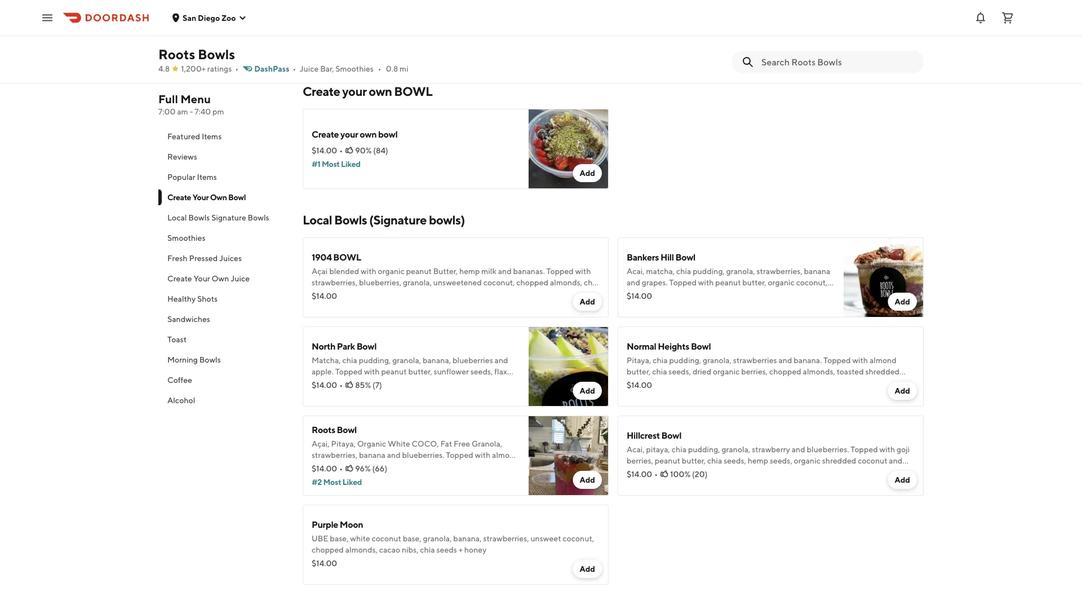Task type: vqa. For each thing, say whether or not it's contained in the screenshot.
nibs, inside the NORTH PARK BOWL MATCHA, CHIA PUDDING, GRANOLA, BANANA, BLUEBERRIES AND APPLE. TOPPED WITH PEANUT BUTTER, SUNFLOWER SEEDS, FLAX SEEDS, CACAO NIBS, MATCHA POWDER AND ORGANIC HONEY.
yes



Task type: locate. For each thing, give the bounding box(es) containing it.
100% (20)
[[671, 470, 708, 479]]

honey down blended
[[336, 289, 358, 298]]

0 horizontal spatial local
[[168, 213, 187, 222]]

$14.00 • down pitaya,
[[627, 470, 658, 479]]

bowl inside "north park bowl matcha, chia pudding, granola, banana, blueberries and apple. topped with peanut butter, sunflower seeds, flax seeds, cacao nibs, matcha powder and organic honey."
[[357, 341, 377, 352]]

butter,
[[743, 278, 767, 287], [409, 367, 432, 376], [627, 367, 651, 376], [682, 456, 706, 465], [312, 462, 336, 471]]

create for create your own juice
[[168, 274, 192, 283]]

0 horizontal spatial banana
[[359, 450, 386, 460]]

agave. down pitaya,
[[627, 467, 650, 477]]

smoothies
[[336, 64, 374, 73], [168, 233, 206, 243]]

almond
[[870, 356, 897, 365], [492, 450, 519, 460]]

matcha,
[[312, 356, 341, 365]]

local up 1904
[[303, 213, 332, 227]]

pudding, down heights
[[670, 356, 702, 365]]

pudding, up powder.
[[693, 267, 725, 276]]

own
[[210, 193, 227, 202], [212, 274, 229, 283]]

1 vertical spatial bowl
[[334, 252, 361, 263]]

create down popular
[[168, 193, 191, 202]]

1 vertical spatial smoothies
[[168, 233, 206, 243]]

1 horizontal spatial banana
[[805, 267, 831, 276]]

create for create your own bowl
[[168, 193, 191, 202]]

1 horizontal spatial roots
[[312, 424, 335, 435]]

coconut inside purple moon ube base, white coconut base, granola, banana, strawberries, unsweet coconut, chopped almonds, cacao nibs, chia seeds + honey $14.00 add
[[372, 534, 402, 543]]

san diego zoo button
[[171, 13, 247, 22]]

0 vertical spatial seeds
[[682, 378, 703, 387]]

butter, inside hillcrest bowl acai, pitaya, chia pudding, granola, strawberry and blueberries. topped with goji berries, peanut butter, chia seeds, hemp seeds, organic shredded coconut and agave.
[[682, 456, 706, 465]]

0 vertical spatial nibs,
[[359, 378, 375, 387]]

north park bowl image
[[529, 327, 609, 407]]

banana, inside "north park bowl matcha, chia pudding, granola, banana, blueberries and apple. topped with peanut butter, sunflower seeds, flax seeds, cacao nibs, matcha powder and organic honey."
[[423, 356, 451, 365]]

coconut, inside purple moon ube base, white coconut base, granola, banana, strawberries, unsweet coconut, chopped almonds, cacao nibs, chia seeds + honey $14.00 add
[[563, 534, 595, 543]]

flu buster juice image
[[529, 0, 609, 60]]

chia
[[677, 267, 692, 276], [584, 278, 599, 287], [627, 289, 642, 298], [771, 289, 786, 298], [343, 356, 358, 365], [653, 356, 668, 365], [653, 367, 668, 376], [672, 445, 687, 454], [708, 456, 723, 465], [337, 462, 352, 471], [420, 545, 435, 554]]

fat
[[441, 439, 452, 448]]

seeds down free
[[452, 462, 473, 471]]

juice left the bar,
[[300, 64, 319, 73]]

granola, inside purple moon ube base, white coconut base, granola, banana, strawberries, unsweet coconut, chopped almonds, cacao nibs, chia seeds + honey $14.00 add
[[423, 534, 452, 543]]

$14.00 • down apple.
[[312, 380, 343, 390]]

pudding, up (7)
[[359, 356, 391, 365]]

powder.
[[671, 300, 699, 310]]

add button
[[573, 164, 602, 182], [573, 293, 602, 311], [889, 293, 918, 311], [573, 382, 602, 400], [889, 382, 918, 400], [573, 471, 602, 489], [889, 471, 918, 489], [573, 560, 602, 578]]

goji inside bankers hill bowl acai, matcha, chia pudding, granola, strawberries, banana and grapes. topped with peanut butter, organic coconut, chia seeds, goji berries, sunflower seeds, chia seeds, agave and matcha powder.
[[668, 289, 681, 298]]

normal heights bowl pitaya, chia pudding, granola, strawberries and banana. topped with almond butter, chia seeds, dried organic berries, chopped almonds, toasted shredded coconut, hemp seeds and agave.
[[627, 341, 900, 387]]

hemp down heights
[[660, 378, 681, 387]]

chopped down banana.
[[770, 367, 802, 376]]

matcha
[[642, 300, 669, 310], [377, 378, 404, 387]]

bowl down the mi
[[394, 84, 433, 99]]

0 horizontal spatial berries,
[[627, 456, 654, 465]]

banana,
[[423, 356, 451, 365], [454, 534, 482, 543]]

popular items button
[[158, 167, 289, 187]]

topped inside roots bowl açai, pitaya, organic white coco, fat free granola, strawberries, banana and blueberries. topped with almond butter, chia seeds, cacao nibs, pumpkin seeds and unsweetened coconut.
[[446, 450, 474, 460]]

1 horizontal spatial chopped
[[517, 278, 549, 287]]

• left 0.8
[[378, 64, 382, 73]]

own down the fresh pressed juices button on the top left of page
[[212, 274, 229, 283]]

1 vertical spatial own
[[360, 129, 377, 140]]

0 vertical spatial cacao
[[336, 378, 357, 387]]

0 horizontal spatial honey
[[336, 289, 358, 298]]

$14.00 • up "#2 most liked"
[[312, 464, 343, 473]]

coconut, right unsweet
[[563, 534, 595, 543]]

0 vertical spatial chopped
[[517, 278, 549, 287]]

1 vertical spatial berries,
[[742, 367, 768, 376]]

0 vertical spatial smoothies
[[336, 64, 374, 73]]

$14.00 down apple.
[[312, 380, 337, 390]]

0 horizontal spatial coconut
[[372, 534, 402, 543]]

1 vertical spatial acai,
[[627, 445, 645, 454]]

banana inside bankers hill bowl acai, matcha, chia pudding, granola, strawberries, banana and grapes. topped with peanut butter, organic coconut, chia seeds, goji berries, sunflower seeds, chia seeds, agave and matcha powder.
[[805, 267, 831, 276]]

bowls up ratings
[[198, 46, 235, 62]]

pitaya, for roots
[[331, 439, 356, 448]]

own for bowl
[[369, 84, 392, 99]]

coconut, down normal
[[627, 378, 659, 387]]

chia inside "1904 bowl açai blended with organic peanut butter, hemp milk and bananas. topped with strawberries, blueberries, granola, unsweetened coconut, chopped almonds, chia seeds, honey and hemp seeds."
[[584, 278, 599, 287]]

diego
[[198, 13, 220, 22]]

pitaya,
[[647, 445, 671, 454]]

chopped for 1904 bowl
[[517, 278, 549, 287]]

matcha right 85%
[[377, 378, 404, 387]]

1 vertical spatial matcha
[[377, 378, 404, 387]]

1 vertical spatial seeds
[[452, 462, 473, 471]]

almonds, for 1904 bowl
[[550, 278, 583, 287]]

local down 'create your own bowl'
[[168, 213, 187, 222]]

bankers
[[627, 252, 659, 263]]

1 horizontal spatial bowl
[[394, 84, 433, 99]]

acai, down the 'hillcrest'
[[627, 445, 645, 454]]

1 horizontal spatial almonds,
[[550, 278, 583, 287]]

create your own bowl
[[303, 84, 433, 99]]

popular items
[[168, 172, 217, 182]]

agave. inside normal heights bowl pitaya, chia pudding, granola, strawberries and banana. topped with almond butter, chia seeds, dried organic berries, chopped almonds, toasted shredded coconut, hemp seeds and agave.
[[720, 378, 743, 387]]

with inside "north park bowl matcha, chia pudding, granola, banana, blueberries and apple. topped with peanut butter, sunflower seeds, flax seeds, cacao nibs, matcha powder and organic honey."
[[364, 367, 380, 376]]

unsweetened down açai,
[[312, 473, 360, 482]]

base, right white at the left of page
[[403, 534, 422, 543]]

(7)
[[373, 380, 382, 390]]

0 horizontal spatial bowl
[[334, 252, 361, 263]]

$14.00 up #2
[[312, 464, 337, 473]]

bowls left (signature
[[335, 213, 367, 227]]

granola, inside normal heights bowl pitaya, chia pudding, granola, strawberries and banana. topped with almond butter, chia seeds, dried organic berries, chopped almonds, toasted shredded coconut, hemp seeds and agave.
[[703, 356, 732, 365]]

bowl up pitaya,
[[662, 430, 682, 441]]

butter, inside normal heights bowl pitaya, chia pudding, granola, strawberries and banana. topped with almond butter, chia seeds, dried organic berries, chopped almonds, toasted shredded coconut, hemp seeds and agave.
[[627, 367, 651, 376]]

0 vertical spatial your
[[193, 193, 209, 202]]

pm
[[213, 107, 224, 116]]

0 horizontal spatial agave.
[[627, 467, 650, 477]]

white
[[350, 534, 370, 543]]

berries, down strawberries
[[742, 367, 768, 376]]

roots inside roots bowl açai, pitaya, organic white coco, fat free granola, strawberries, banana and blueberries. topped with almond butter, chia seeds, cacao nibs, pumpkin seeds and unsweetened coconut.
[[312, 424, 335, 435]]

bowl
[[228, 193, 246, 202], [676, 252, 696, 263], [357, 341, 377, 352], [691, 341, 711, 352], [337, 424, 357, 435], [662, 430, 682, 441]]

roots up açai,
[[312, 424, 335, 435]]

0 horizontal spatial unsweetened
[[312, 473, 360, 482]]

1 vertical spatial most
[[323, 477, 341, 487]]

0 vertical spatial liked
[[341, 159, 361, 169]]

your up 90%
[[341, 129, 358, 140]]

1 horizontal spatial unsweetened
[[434, 278, 482, 287]]

0 vertical spatial juice
[[300, 64, 319, 73]]

0 vertical spatial unsweetened
[[434, 278, 482, 287]]

sunflower inside "north park bowl matcha, chia pudding, granola, banana, blueberries and apple. topped with peanut butter, sunflower seeds, flax seeds, cacao nibs, matcha powder and organic honey."
[[434, 367, 469, 376]]

roots
[[158, 46, 195, 62], [312, 424, 335, 435]]

1 horizontal spatial banana,
[[454, 534, 482, 543]]

1 vertical spatial juice
[[231, 274, 250, 283]]

almonds, inside normal heights bowl pitaya, chia pudding, granola, strawberries and banana. topped with almond butter, chia seeds, dried organic berries, chopped almonds, toasted shredded coconut, hemp seeds and agave.
[[804, 367, 836, 376]]

1 horizontal spatial coconut
[[859, 456, 888, 465]]

morning
[[168, 355, 198, 364]]

0 vertical spatial most
[[322, 159, 340, 169]]

1 horizontal spatial agave.
[[720, 378, 743, 387]]

smoothies inside smoothies button
[[168, 233, 206, 243]]

base, down "moon"
[[330, 534, 349, 543]]

pitaya, down normal
[[627, 356, 652, 365]]

pudding, inside hillcrest bowl acai, pitaya, chia pudding, granola, strawberry and blueberries. topped with goji berries, peanut butter, chia seeds, hemp seeds, organic shredded coconut and agave.
[[689, 445, 721, 454]]

chopped inside normal heights bowl pitaya, chia pudding, granola, strawberries and banana. topped with almond butter, chia seeds, dried organic berries, chopped almonds, toasted shredded coconut, hemp seeds and agave.
[[770, 367, 802, 376]]

0 vertical spatial almonds,
[[550, 278, 583, 287]]

bowl inside normal heights bowl pitaya, chia pudding, granola, strawberries and banana. topped with almond butter, chia seeds, dried organic berries, chopped almonds, toasted shredded coconut, hemp seeds and agave.
[[691, 341, 711, 352]]

own down 0.8
[[369, 84, 392, 99]]

banana, up powder
[[423, 356, 451, 365]]

1 vertical spatial goji
[[897, 445, 911, 454]]

1 horizontal spatial matcha
[[642, 300, 669, 310]]

coconut, inside "1904 bowl açai blended with organic peanut butter, hemp milk and bananas. topped with strawberries, blueberries, granola, unsweetened coconut, chopped almonds, chia seeds, honey and hemp seeds."
[[484, 278, 515, 287]]

1 vertical spatial almonds,
[[804, 367, 836, 376]]

your down pressed at the left of the page
[[194, 274, 210, 283]]

juice down the juices
[[231, 274, 250, 283]]

1 vertical spatial shredded
[[823, 456, 857, 465]]

pudding, inside normal heights bowl pitaya, chia pudding, granola, strawberries and banana. topped with almond butter, chia seeds, dried organic berries, chopped almonds, toasted shredded coconut, hemp seeds and agave.
[[670, 356, 702, 365]]

2 vertical spatial nibs,
[[402, 545, 419, 554]]

2 acai, from the top
[[627, 445, 645, 454]]

0 vertical spatial pitaya,
[[627, 356, 652, 365]]

seeds down dried
[[682, 378, 703, 387]]

nibs, inside "north park bowl matcha, chia pudding, granola, banana, blueberries and apple. topped with peanut butter, sunflower seeds, flax seeds, cacao nibs, matcha powder and organic honey."
[[359, 378, 375, 387]]

park
[[337, 341, 355, 352]]

1 vertical spatial your
[[341, 129, 358, 140]]

blueberries. inside hillcrest bowl acai, pitaya, chia pudding, granola, strawberry and blueberries. topped with goji berries, peanut butter, chia seeds, hemp seeds, organic shredded coconut and agave.
[[807, 445, 850, 454]]

your down popular items
[[193, 193, 209, 202]]

1 vertical spatial items
[[197, 172, 217, 182]]

granola,
[[472, 439, 503, 448]]

roots up 4.8
[[158, 46, 195, 62]]

$14.00
[[312, 146, 337, 155], [312, 291, 337, 301], [627, 291, 653, 301], [312, 380, 337, 390], [627, 380, 653, 390], [312, 464, 337, 473], [627, 470, 653, 479], [312, 559, 337, 568]]

items
[[202, 132, 222, 141], [197, 172, 217, 182]]

smoothies button
[[158, 228, 289, 248]]

agave. down strawberries
[[720, 378, 743, 387]]

create your own bowl
[[168, 193, 246, 202]]

honey right +
[[465, 545, 487, 554]]

most for #2
[[323, 477, 341, 487]]

agave
[[812, 289, 833, 298]]

bowls)
[[429, 213, 465, 227]]

bowl inside "1904 bowl açai blended with organic peanut butter, hemp milk and bananas. topped with strawberries, blueberries, granola, unsweetened coconut, chopped almonds, chia seeds, honey and hemp seeds."
[[334, 252, 361, 263]]

your inside 'create your own juice' button
[[194, 274, 210, 283]]

purple moon ube base, white coconut base, granola, banana, strawberries, unsweet coconut, chopped almonds, cacao nibs, chia seeds + honey $14.00 add
[[312, 519, 596, 574]]

zoo
[[222, 13, 236, 22]]

0 vertical spatial bowl
[[394, 84, 433, 99]]

90%
[[355, 146, 372, 155]]

coconut, down milk
[[484, 278, 515, 287]]

matcha down the grapes.
[[642, 300, 669, 310]]

most right #1
[[322, 159, 340, 169]]

2 vertical spatial almonds,
[[346, 545, 378, 554]]

organic
[[378, 267, 405, 276], [768, 278, 795, 287], [714, 367, 740, 376], [449, 378, 476, 387], [795, 456, 821, 465]]

chopped down bananas.
[[517, 278, 549, 287]]

chopped down ube
[[312, 545, 344, 554]]

bar,
[[320, 64, 334, 73]]

strawberries,
[[757, 267, 803, 276], [312, 278, 358, 287], [312, 450, 358, 460], [484, 534, 529, 543]]

1 horizontal spatial goji
[[897, 445, 911, 454]]

1 vertical spatial liked
[[343, 477, 362, 487]]

chopped inside "1904 bowl açai blended with organic peanut butter, hemp milk and bananas. topped with strawberries, blueberries, granola, unsweetened coconut, chopped almonds, chia seeds, honey and hemp seeds."
[[517, 278, 549, 287]]

1 vertical spatial your
[[194, 274, 210, 283]]

1 local from the left
[[303, 213, 332, 227]]

1 horizontal spatial shredded
[[866, 367, 900, 376]]

$14.00 down ube
[[312, 559, 337, 568]]

2 horizontal spatial berries,
[[742, 367, 768, 376]]

matcha inside "north park bowl matcha, chia pudding, granola, banana, blueberries and apple. topped with peanut butter, sunflower seeds, flax seeds, cacao nibs, matcha powder and organic honey."
[[377, 378, 404, 387]]

#1 most liked
[[312, 159, 361, 169]]

chopped for normal heights bowl
[[770, 367, 802, 376]]

seeds, inside roots bowl açai, pitaya, organic white coco, fat free granola, strawberries, banana and blueberries. topped with almond butter, chia seeds, cacao nibs, pumpkin seeds and unsweetened coconut.
[[354, 462, 376, 471]]

banana up agave
[[805, 267, 831, 276]]

organic inside "north park bowl matcha, chia pudding, granola, banana, blueberries and apple. topped with peanut butter, sunflower seeds, flax seeds, cacao nibs, matcha powder and organic honey."
[[449, 378, 476, 387]]

•
[[235, 64, 239, 73], [293, 64, 296, 73], [378, 64, 382, 73], [340, 146, 343, 155], [340, 380, 343, 390], [340, 464, 343, 473], [655, 470, 658, 479]]

1 vertical spatial banana
[[359, 450, 386, 460]]

1 acai, from the top
[[627, 267, 645, 276]]

items up reviews button
[[202, 132, 222, 141]]

0 horizontal spatial sunflower
[[434, 367, 469, 376]]

peanut
[[407, 267, 432, 276], [716, 278, 741, 287], [382, 367, 407, 376], [655, 456, 681, 465]]

fresh
[[168, 254, 188, 263]]

bowl right hill
[[676, 252, 696, 263]]

0 vertical spatial shredded
[[866, 367, 900, 376]]

bowl inside roots bowl açai, pitaya, organic white coco, fat free granola, strawberries, banana and blueberries. topped with almond butter, chia seeds, cacao nibs, pumpkin seeds and unsweetened coconut.
[[337, 424, 357, 435]]

(66)
[[373, 464, 388, 473]]

coconut, up agave
[[797, 278, 828, 287]]

ube
[[312, 534, 329, 543]]

bowl right park
[[357, 341, 377, 352]]

0 vertical spatial own
[[369, 84, 392, 99]]

honey.
[[477, 378, 501, 387]]

butter, inside bankers hill bowl acai, matcha, chia pudding, granola, strawberries, banana and grapes. topped with peanut butter, organic coconut, chia seeds, goji berries, sunflower seeds, chia seeds, agave and matcha powder.
[[743, 278, 767, 287]]

acai,
[[627, 267, 645, 276], [627, 445, 645, 454]]

0 vertical spatial honey
[[336, 289, 358, 298]]

san diego zoo
[[183, 13, 236, 22]]

1 vertical spatial honey
[[465, 545, 487, 554]]

cacao inside "north park bowl matcha, chia pudding, granola, banana, blueberries and apple. topped with peanut butter, sunflower seeds, flax seeds, cacao nibs, matcha powder and organic honey."
[[336, 378, 357, 387]]

your down juice bar, smoothies • 0.8 mi
[[342, 84, 367, 99]]

items for featured items
[[202, 132, 222, 141]]

pitaya, right açai,
[[331, 439, 356, 448]]

shredded inside normal heights bowl pitaya, chia pudding, granola, strawberries and banana. topped with almond butter, chia seeds, dried organic berries, chopped almonds, toasted shredded coconut, hemp seeds and agave.
[[866, 367, 900, 376]]

1 horizontal spatial honey
[[465, 545, 487, 554]]

roots for roots bowl açai, pitaya, organic white coco, fat free granola, strawberries, banana and blueberries. topped with almond butter, chia seeds, cacao nibs, pumpkin seeds and unsweetened coconut.
[[312, 424, 335, 435]]

strawberries, inside bankers hill bowl acai, matcha, chia pudding, granola, strawberries, banana and grapes. topped with peanut butter, organic coconut, chia seeds, goji berries, sunflower seeds, chia seeds, agave and matcha powder.
[[757, 267, 803, 276]]

liked down 96%
[[343, 477, 362, 487]]

hemp down strawberry
[[748, 456, 769, 465]]

1 vertical spatial sunflower
[[434, 367, 469, 376]]

peanut inside "1904 bowl açai blended with organic peanut butter, hemp milk and bananas. topped with strawberries, blueberries, granola, unsweetened coconut, chopped almonds, chia seeds, honey and hemp seeds."
[[407, 267, 432, 276]]

2 vertical spatial chopped
[[312, 545, 344, 554]]

create
[[303, 84, 340, 99], [312, 129, 339, 140], [168, 193, 191, 202], [168, 274, 192, 283]]

liked for #1 most liked
[[341, 159, 361, 169]]

own for juice
[[212, 274, 229, 283]]

0 vertical spatial banana
[[805, 267, 831, 276]]

0 vertical spatial matcha
[[642, 300, 669, 310]]

2 vertical spatial seeds
[[437, 545, 457, 554]]

create for create your own bowl
[[312, 129, 339, 140]]

pudding, for north park bowl
[[359, 356, 391, 365]]

1 horizontal spatial sunflower
[[710, 289, 746, 298]]

1 vertical spatial banana,
[[454, 534, 482, 543]]

coconut inside hillcrest bowl acai, pitaya, chia pudding, granola, strawberry and blueberries. topped with goji berries, peanut butter, chia seeds, hemp seeds, organic shredded coconut and agave.
[[859, 456, 888, 465]]

seeds inside roots bowl açai, pitaya, organic white coco, fat free granola, strawberries, banana and blueberries. topped with almond butter, chia seeds, cacao nibs, pumpkin seeds and unsweetened coconut.
[[452, 462, 473, 471]]

berries, up powder.
[[682, 289, 709, 298]]

1 vertical spatial almond
[[492, 450, 519, 460]]

signature
[[212, 213, 246, 222]]

2 local from the left
[[168, 213, 187, 222]]

1 vertical spatial unsweetened
[[312, 473, 360, 482]]

most for #1
[[322, 159, 340, 169]]

hemp inside normal heights bowl pitaya, chia pudding, granola, strawberries and banana. topped with almond butter, chia seeds, dried organic berries, chopped almonds, toasted shredded coconut, hemp seeds and agave.
[[660, 378, 681, 387]]

seeds.
[[397, 289, 419, 298]]

add inside purple moon ube base, white coconut base, granola, banana, strawberries, unsweet coconut, chopped almonds, cacao nibs, chia seeds + honey $14.00 add
[[580, 564, 596, 574]]

bowls right signature
[[248, 213, 269, 222]]

organic inside "1904 bowl açai blended with organic peanut butter, hemp milk and bananas. topped with strawberries, blueberries, granola, unsweetened coconut, chopped almonds, chia seeds, honey and hemp seeds."
[[378, 267, 405, 276]]

unsweetened down butter,
[[434, 278, 482, 287]]

banana
[[805, 267, 831, 276], [359, 450, 386, 460]]

bowls for morning bowls
[[199, 355, 221, 364]]

seeds left +
[[437, 545, 457, 554]]

own up local bowls signature bowls
[[210, 193, 227, 202]]

bowl
[[394, 84, 433, 99], [334, 252, 361, 263]]

2 horizontal spatial almonds,
[[804, 367, 836, 376]]

smoothies up create your own bowl
[[336, 64, 374, 73]]

shots
[[197, 294, 218, 303]]

0 vertical spatial items
[[202, 132, 222, 141]]

create up #1
[[312, 129, 339, 140]]

liked for #2 most liked
[[343, 477, 362, 487]]

own for bowl
[[360, 129, 377, 140]]

0 horizontal spatial goji
[[668, 289, 681, 298]]

hillcrest
[[627, 430, 660, 441]]

sandwiches button
[[158, 309, 289, 329]]

0 horizontal spatial blueberries.
[[402, 450, 445, 460]]

1 horizontal spatial almond
[[870, 356, 897, 365]]

hillcrest bowl acai, pitaya, chia pudding, granola, strawberry and blueberries. topped with goji berries, peanut butter, chia seeds, hemp seeds, organic shredded coconut and agave.
[[627, 430, 911, 477]]

0 horizontal spatial chopped
[[312, 545, 344, 554]]

healthy
[[168, 294, 196, 303]]

almonds, for normal heights bowl
[[804, 367, 836, 376]]

0 vertical spatial agave.
[[720, 378, 743, 387]]

own up 90% (84)
[[360, 129, 377, 140]]

open menu image
[[41, 11, 54, 25]]

• up #1 most liked
[[340, 146, 343, 155]]

berries, down pitaya,
[[627, 456, 654, 465]]

base,
[[330, 534, 349, 543], [403, 534, 422, 543]]

banana, inside purple moon ube base, white coconut base, granola, banana, strawberries, unsweet coconut, chopped almonds, cacao nibs, chia seeds + honey $14.00 add
[[454, 534, 482, 543]]

0 horizontal spatial roots
[[158, 46, 195, 62]]

strawberry
[[753, 445, 791, 454]]

strawberries, inside roots bowl açai, pitaya, organic white coco, fat free granola, strawberries, banana and blueberries. topped with almond butter, chia seeds, cacao nibs, pumpkin seeds and unsweetened coconut.
[[312, 450, 358, 460]]

pudding, up (20)
[[689, 445, 721, 454]]

liked down 90%
[[341, 159, 361, 169]]

granola,
[[727, 267, 756, 276], [403, 278, 432, 287], [393, 356, 421, 365], [703, 356, 732, 365], [722, 445, 751, 454], [423, 534, 452, 543]]

0 vertical spatial your
[[342, 84, 367, 99]]

seeds inside normal heights bowl pitaya, chia pudding, granola, strawberries and banana. topped with almond butter, chia seeds, dried organic berries, chopped almonds, toasted shredded coconut, hemp seeds and agave.
[[682, 378, 703, 387]]

2 base, from the left
[[403, 534, 422, 543]]

1 vertical spatial chopped
[[770, 367, 802, 376]]

• left 85%
[[340, 380, 343, 390]]

0 vertical spatial coconut
[[859, 456, 888, 465]]

reviews button
[[158, 147, 289, 167]]

1 vertical spatial cacao
[[378, 462, 399, 471]]

0 vertical spatial roots
[[158, 46, 195, 62]]

bananas.
[[514, 267, 545, 276]]

san
[[183, 13, 196, 22]]

banana down organic
[[359, 450, 386, 460]]

0 vertical spatial banana,
[[423, 356, 451, 365]]

most right #2
[[323, 477, 341, 487]]

1 vertical spatial nibs,
[[401, 462, 417, 471]]

0 horizontal spatial matcha
[[377, 378, 404, 387]]

local inside button
[[168, 213, 187, 222]]

0 vertical spatial sunflower
[[710, 289, 746, 298]]

1 vertical spatial own
[[212, 274, 229, 283]]

#1
[[312, 159, 321, 169]]

juices
[[219, 254, 242, 263]]

morning bowls button
[[158, 350, 289, 370]]

0 vertical spatial acai,
[[627, 267, 645, 276]]

2 vertical spatial berries,
[[627, 456, 654, 465]]

seeds, inside "1904 bowl açai blended with organic peanut butter, hemp milk and bananas. topped with strawberries, blueberries, granola, unsweetened coconut, chopped almonds, chia seeds, honey and hemp seeds."
[[312, 289, 334, 298]]

2 vertical spatial cacao
[[379, 545, 401, 554]]

bowl inside hillcrest bowl acai, pitaya, chia pudding, granola, strawberry and blueberries. topped with goji berries, peanut butter, chia seeds, hemp seeds, organic shredded coconut and agave.
[[662, 430, 682, 441]]

• right ratings
[[235, 64, 239, 73]]

almonds, inside "1904 bowl açai blended with organic peanut butter, hemp milk and bananas. topped with strawberries, blueberries, granola, unsweetened coconut, chopped almonds, chia seeds, honey and hemp seeds."
[[550, 278, 583, 287]]

0 horizontal spatial almonds,
[[346, 545, 378, 554]]

with
[[361, 267, 377, 276], [576, 267, 591, 276], [699, 278, 714, 287], [853, 356, 869, 365], [364, 367, 380, 376], [880, 445, 896, 454], [475, 450, 491, 460]]

pitaya, inside roots bowl açai, pitaya, organic white coco, fat free granola, strawberries, banana and blueberries. topped with almond butter, chia seeds, cacao nibs, pumpkin seeds and unsweetened coconut.
[[331, 439, 356, 448]]

agave. inside hillcrest bowl acai, pitaya, chia pudding, granola, strawberry and blueberries. topped with goji berries, peanut butter, chia seeds, hemp seeds, organic shredded coconut and agave.
[[627, 467, 650, 477]]

bowls down 'create your own bowl'
[[189, 213, 210, 222]]

acai, down bankers
[[627, 267, 645, 276]]

own
[[369, 84, 392, 99], [360, 129, 377, 140]]

coffee button
[[158, 370, 289, 390]]

pressed
[[189, 254, 218, 263]]

create up the healthy
[[168, 274, 192, 283]]

create down the bar,
[[303, 84, 340, 99]]

0 horizontal spatial base,
[[330, 534, 349, 543]]

banana, up +
[[454, 534, 482, 543]]

1 vertical spatial agave.
[[627, 467, 650, 477]]

juice
[[300, 64, 319, 73], [231, 274, 250, 283]]

pudding, inside "north park bowl matcha, chia pudding, granola, banana, blueberries and apple. topped with peanut butter, sunflower seeds, flax seeds, cacao nibs, matcha powder and organic honey."
[[359, 356, 391, 365]]

create your own juice
[[168, 274, 250, 283]]

topped inside normal heights bowl pitaya, chia pudding, granola, strawberries and banana. topped with almond butter, chia seeds, dried organic berries, chopped almonds, toasted shredded coconut, hemp seeds and agave.
[[824, 356, 851, 365]]

smoothies up fresh
[[168, 233, 206, 243]]

chopped
[[517, 278, 549, 287], [770, 367, 802, 376], [312, 545, 344, 554]]

bowl up 96%
[[337, 424, 357, 435]]

matcha inside bankers hill bowl acai, matcha, chia pudding, granola, strawberries, banana and grapes. topped with peanut butter, organic coconut, chia seeds, goji berries, sunflower seeds, chia seeds, agave and matcha powder.
[[642, 300, 669, 310]]

bowl up dried
[[691, 341, 711, 352]]

1 horizontal spatial base,
[[403, 534, 422, 543]]

0 horizontal spatial banana,
[[423, 356, 451, 365]]

bowls
[[198, 46, 235, 62], [335, 213, 367, 227], [189, 213, 210, 222], [248, 213, 269, 222], [199, 355, 221, 364]]

full
[[158, 93, 178, 106]]

cacao inside roots bowl açai, pitaya, organic white coco, fat free granola, strawberries, banana and blueberries. topped with almond butter, chia seeds, cacao nibs, pumpkin seeds and unsweetened coconut.
[[378, 462, 399, 471]]

dashpass
[[254, 64, 290, 73]]

0 horizontal spatial almond
[[492, 450, 519, 460]]

1 horizontal spatial pitaya,
[[627, 356, 652, 365]]

bowls down toast button
[[199, 355, 221, 364]]

your for bowl
[[341, 129, 358, 140]]

unsweetened inside "1904 bowl açai blended with organic peanut butter, hemp milk and bananas. topped with strawberries, blueberries, granola, unsweetened coconut, chopped almonds, chia seeds, honey and hemp seeds."
[[434, 278, 482, 287]]

0 horizontal spatial shredded
[[823, 456, 857, 465]]

chopped inside purple moon ube base, white coconut base, granola, banana, strawberries, unsweet coconut, chopped almonds, cacao nibs, chia seeds + honey $14.00 add
[[312, 545, 344, 554]]

bowl up blended
[[334, 252, 361, 263]]

Item Search search field
[[762, 56, 915, 68]]

0 vertical spatial own
[[210, 193, 227, 202]]

items up 'create your own bowl'
[[197, 172, 217, 182]]



Task type: describe. For each thing, give the bounding box(es) containing it.
with inside bankers hill bowl acai, matcha, chia pudding, granola, strawberries, banana and grapes. topped with peanut butter, organic coconut, chia seeds, goji berries, sunflower seeds, chia seeds, agave and matcha powder.
[[699, 278, 714, 287]]

honey inside "1904 bowl açai blended with organic peanut butter, hemp milk and bananas. topped with strawberries, blueberries, granola, unsweetened coconut, chopped almonds, chia seeds, honey and hemp seeds."
[[336, 289, 358, 298]]

seeds inside purple moon ube base, white coconut base, granola, banana, strawberries, unsweet coconut, chopped almonds, cacao nibs, chia seeds + honey $14.00 add
[[437, 545, 457, 554]]

1904
[[312, 252, 332, 263]]

chia inside roots bowl açai, pitaya, organic white coco, fat free granola, strawberries, banana and blueberries. topped with almond butter, chia seeds, cacao nibs, pumpkin seeds and unsweetened coconut.
[[337, 462, 352, 471]]

bankers hill bowl image
[[844, 237, 924, 318]]

almond inside roots bowl açai, pitaya, organic white coco, fat free granola, strawberries, banana and blueberries. topped with almond butter, chia seeds, cacao nibs, pumpkin seeds and unsweetened coconut.
[[492, 450, 519, 460]]

with inside hillcrest bowl acai, pitaya, chia pudding, granola, strawberry and blueberries. topped with goji berries, peanut butter, chia seeds, hemp seeds, organic shredded coconut and agave.
[[880, 445, 896, 454]]

blended
[[329, 267, 359, 276]]

pudding, for normal heights bowl
[[670, 356, 702, 365]]

bowl inside bankers hill bowl acai, matcha, chia pudding, granola, strawberries, banana and grapes. topped with peanut butter, organic coconut, chia seeds, goji berries, sunflower seeds, chia seeds, agave and matcha powder.
[[676, 252, 696, 263]]

banana.
[[794, 356, 823, 365]]

organic inside hillcrest bowl acai, pitaya, chia pudding, granola, strawberry and blueberries. topped with goji berries, peanut butter, chia seeds, hemp seeds, organic shredded coconut and agave.
[[795, 456, 821, 465]]

unsweet
[[531, 534, 561, 543]]

local for local bowls (signature bowls)
[[303, 213, 332, 227]]

butter, inside "north park bowl matcha, chia pudding, granola, banana, blueberries and apple. topped with peanut butter, sunflower seeds, flax seeds, cacao nibs, matcha powder and organic honey."
[[409, 367, 432, 376]]

banana inside roots bowl açai, pitaya, organic white coco, fat free granola, strawberries, banana and blueberries. topped with almond butter, chia seeds, cacao nibs, pumpkin seeds and unsweetened coconut.
[[359, 450, 386, 460]]

your for bowl
[[193, 193, 209, 202]]

bowl up signature
[[228, 193, 246, 202]]

featured items
[[168, 132, 222, 141]]

$14.00 down normal
[[627, 380, 653, 390]]

peanut inside hillcrest bowl acai, pitaya, chia pudding, granola, strawberry and blueberries. topped with goji berries, peanut butter, chia seeds, hemp seeds, organic shredded coconut and agave.
[[655, 456, 681, 465]]

morning bowls
[[168, 355, 221, 364]]

berries, inside bankers hill bowl acai, matcha, chia pudding, granola, strawberries, banana and grapes. topped with peanut butter, organic coconut, chia seeds, goji berries, sunflower seeds, chia seeds, agave and matcha powder.
[[682, 289, 709, 298]]

(signature
[[370, 213, 427, 227]]

#2 most liked
[[312, 477, 362, 487]]

$14.00 down açai
[[312, 291, 337, 301]]

juice bar, smoothies • 0.8 mi
[[300, 64, 409, 73]]

almond inside normal heights bowl pitaya, chia pudding, granola, strawberries and banana. topped with almond butter, chia seeds, dried organic berries, chopped almonds, toasted shredded coconut, hemp seeds and agave.
[[870, 356, 897, 365]]

featured
[[168, 132, 200, 141]]

topped inside "1904 bowl açai blended with organic peanut butter, hemp milk and bananas. topped with strawberries, blueberries, granola, unsweetened coconut, chopped almonds, chia seeds, honey and hemp seeds."
[[547, 267, 574, 276]]

bankers hill bowl acai, matcha, chia pudding, granola, strawberries, banana and grapes. topped with peanut butter, organic coconut, chia seeds, goji berries, sunflower seeds, chia seeds, agave and matcha powder.
[[627, 252, 833, 310]]

flax
[[495, 367, 508, 376]]

coco,
[[412, 439, 439, 448]]

1 horizontal spatial juice
[[300, 64, 319, 73]]

strawberries, inside purple moon ube base, white coconut base, granola, banana, strawberries, unsweet coconut, chopped almonds, cacao nibs, chia seeds + honey $14.00 add
[[484, 534, 529, 543]]

north park bowl matcha, chia pudding, granola, banana, blueberries and apple. topped with peanut butter, sunflower seeds, flax seeds, cacao nibs, matcha powder and organic honey.
[[312, 341, 509, 387]]

seeds, inside normal heights bowl pitaya, chia pudding, granola, strawberries and banana. topped with almond butter, chia seeds, dried organic berries, chopped almonds, toasted shredded coconut, hemp seeds and agave.
[[669, 367, 692, 376]]

with inside roots bowl açai, pitaya, organic white coco, fat free granola, strawberries, banana and blueberries. topped with almond butter, chia seeds, cacao nibs, pumpkin seeds and unsweetened coconut.
[[475, 450, 491, 460]]

roots for roots bowls
[[158, 46, 195, 62]]

normal
[[627, 341, 657, 352]]

healthy shots button
[[158, 289, 289, 309]]

strawberries, inside "1904 bowl açai blended with organic peanut butter, hemp milk and bananas. topped with strawberries, blueberries, granola, unsweetened coconut, chopped almonds, chia seeds, honey and hemp seeds."
[[312, 278, 358, 287]]

create for create your own bowl
[[303, 84, 340, 99]]

$14.00 • for roots bowl
[[312, 464, 343, 473]]

fresh pressed juices
[[168, 254, 242, 263]]

featured items button
[[158, 126, 289, 147]]

85%
[[355, 380, 371, 390]]

toasted
[[837, 367, 865, 376]]

blueberries
[[453, 356, 493, 365]]

organic inside bankers hill bowl acai, matcha, chia pudding, granola, strawberries, banana and grapes. topped with peanut butter, organic coconut, chia seeds, goji berries, sunflower seeds, chia seeds, agave and matcha powder.
[[768, 278, 795, 287]]

create your own bowl
[[312, 129, 398, 140]]

berries, inside hillcrest bowl acai, pitaya, chia pudding, granola, strawberry and blueberries. topped with goji berries, peanut butter, chia seeds, hemp seeds, organic shredded coconut and agave.
[[627, 456, 654, 465]]

• left 100%
[[655, 470, 658, 479]]

unsweetened inside roots bowl açai, pitaya, organic white coco, fat free granola, strawberries, banana and blueberries. topped with almond butter, chia seeds, cacao nibs, pumpkin seeds and unsweetened coconut.
[[312, 473, 360, 482]]

$14.00 • up #1 most liked
[[312, 146, 343, 155]]

100%
[[671, 470, 691, 479]]

goji inside hillcrest bowl acai, pitaya, chia pudding, granola, strawberry and blueberries. topped with goji berries, peanut butter, chia seeds, hemp seeds, organic shredded coconut and agave.
[[897, 445, 911, 454]]

blueberries. inside roots bowl açai, pitaya, organic white coco, fat free granola, strawberries, banana and blueberries. topped with almond butter, chia seeds, cacao nibs, pumpkin seeds and unsweetened coconut.
[[402, 450, 445, 460]]

granola, inside bankers hill bowl acai, matcha, chia pudding, granola, strawberries, banana and grapes. topped with peanut butter, organic coconut, chia seeds, goji berries, sunflower seeds, chia seeds, agave and matcha powder.
[[727, 267, 756, 276]]

açai,
[[312, 439, 330, 448]]

$14.00 up #1
[[312, 146, 337, 155]]

alcohol button
[[158, 390, 289, 411]]

topped inside hillcrest bowl acai, pitaya, chia pudding, granola, strawberry and blueberries. topped with goji berries, peanut butter, chia seeds, hemp seeds, organic shredded coconut and agave.
[[851, 445, 879, 454]]

your for juice
[[194, 274, 210, 283]]

(20)
[[693, 470, 708, 479]]

$14.00 down pitaya,
[[627, 470, 653, 479]]

topped inside "north park bowl matcha, chia pudding, granola, banana, blueberries and apple. topped with peanut butter, sunflower seeds, flax seeds, cacao nibs, matcha powder and organic honey."
[[335, 367, 363, 376]]

hill
[[661, 252, 674, 263]]

sandwiches
[[168, 314, 210, 324]]

topped inside bankers hill bowl acai, matcha, chia pudding, granola, strawberries, banana and grapes. topped with peanut butter, organic coconut, chia seeds, goji berries, sunflower seeds, chia seeds, agave and matcha powder.
[[670, 278, 697, 287]]

almonds, inside purple moon ube base, white coconut base, granola, banana, strawberries, unsweet coconut, chopped almonds, cacao nibs, chia seeds + honey $14.00 add
[[346, 545, 378, 554]]

4.8
[[158, 64, 170, 73]]

granola, inside "1904 bowl açai blended with organic peanut butter, hemp milk and bananas. topped with strawberries, blueberries, granola, unsweetened coconut, chopped almonds, chia seeds, honey and hemp seeds."
[[403, 278, 432, 287]]

hemp left milk
[[460, 267, 480, 276]]

organic inside normal heights bowl pitaya, chia pudding, granola, strawberries and banana. topped with almond butter, chia seeds, dried organic berries, chopped almonds, toasted shredded coconut, hemp seeds and agave.
[[714, 367, 740, 376]]

dashpass •
[[254, 64, 296, 73]]

items for popular items
[[197, 172, 217, 182]]

white
[[388, 439, 410, 448]]

1 horizontal spatial smoothies
[[336, 64, 374, 73]]

create your own juice button
[[158, 268, 289, 289]]

bowls for local bowls signature bowls
[[189, 213, 210, 222]]

acai, inside bankers hill bowl acai, matcha, chia pudding, granola, strawberries, banana and grapes. topped with peanut butter, organic coconut, chia seeds, goji berries, sunflower seeds, chia seeds, agave and matcha powder.
[[627, 267, 645, 276]]

am
[[177, 107, 188, 116]]

own for bowl
[[210, 193, 227, 202]]

96%
[[355, 464, 371, 473]]

local for local bowls signature bowls
[[168, 213, 187, 222]]

popular
[[168, 172, 196, 182]]

pudding, for hillcrest bowl
[[689, 445, 721, 454]]

ratings
[[207, 64, 232, 73]]

granola, inside "north park bowl matcha, chia pudding, granola, banana, blueberries and apple. topped with peanut butter, sunflower seeds, flax seeds, cacao nibs, matcha powder and organic honey."
[[393, 356, 421, 365]]

pitaya, for normal
[[627, 356, 652, 365]]

96% (66)
[[355, 464, 388, 473]]

purple
[[312, 519, 338, 530]]

coconut, inside bankers hill bowl acai, matcha, chia pudding, granola, strawberries, banana and grapes. topped with peanut butter, organic coconut, chia seeds, goji berries, sunflower seeds, chia seeds, agave and matcha powder.
[[797, 278, 828, 287]]

(84)
[[374, 146, 388, 155]]

7:00
[[158, 107, 176, 116]]

peanut inside "north park bowl matcha, chia pudding, granola, banana, blueberries and apple. topped with peanut butter, sunflower seeds, flax seeds, cacao nibs, matcha powder and organic honey."
[[382, 367, 407, 376]]

strawberries
[[734, 356, 778, 365]]

• right dashpass
[[293, 64, 296, 73]]

cacao inside purple moon ube base, white coconut base, granola, banana, strawberries, unsweet coconut, chopped almonds, cacao nibs, chia seeds + honey $14.00 add
[[379, 545, 401, 554]]

local bowls signature bowls button
[[158, 208, 289, 228]]

with inside normal heights bowl pitaya, chia pudding, granola, strawberries and banana. topped with almond butter, chia seeds, dried organic berries, chopped almonds, toasted shredded coconut, hemp seeds and agave.
[[853, 356, 869, 365]]

açai
[[312, 267, 328, 276]]

+
[[459, 545, 463, 554]]

coconut, inside normal heights bowl pitaya, chia pudding, granola, strawberries and banana. topped with almond butter, chia seeds, dried organic berries, chopped almonds, toasted shredded coconut, hemp seeds and agave.
[[627, 378, 659, 387]]

$14.00 down the grapes.
[[627, 291, 653, 301]]

shredded inside hillcrest bowl acai, pitaya, chia pudding, granola, strawberry and blueberries. topped with goji berries, peanut butter, chia seeds, hemp seeds, organic shredded coconut and agave.
[[823, 456, 857, 465]]

• up "#2 most liked"
[[340, 464, 343, 473]]

reviews
[[168, 152, 197, 161]]

granola, inside hillcrest bowl acai, pitaya, chia pudding, granola, strawberry and blueberries. topped with goji berries, peanut butter, chia seeds, hemp seeds, organic shredded coconut and agave.
[[722, 445, 751, 454]]

roots bowl image
[[529, 416, 609, 496]]

chia inside purple moon ube base, white coconut base, granola, banana, strawberries, unsweet coconut, chopped almonds, cacao nibs, chia seeds + honey $14.00 add
[[420, 545, 435, 554]]

$14.00 • for north park bowl
[[312, 380, 343, 390]]

full menu 7:00 am - 7:40 pm
[[158, 93, 224, 116]]

pudding, inside bankers hill bowl acai, matcha, chia pudding, granola, strawberries, banana and grapes. topped with peanut butter, organic coconut, chia seeds, goji berries, sunflower seeds, chia seeds, agave and matcha powder.
[[693, 267, 725, 276]]

hemp inside hillcrest bowl acai, pitaya, chia pudding, granola, strawberry and blueberries. topped with goji berries, peanut butter, chia seeds, hemp seeds, organic shredded coconut and agave.
[[748, 456, 769, 465]]

fresh pressed juices button
[[158, 248, 289, 268]]

1 base, from the left
[[330, 534, 349, 543]]

dried
[[693, 367, 712, 376]]

menu
[[181, 93, 211, 106]]

$9.99
[[627, 28, 648, 38]]

nibs, inside purple moon ube base, white coconut base, granola, banana, strawberries, unsweet coconut, chopped almonds, cacao nibs, chia seeds + honey $14.00 add
[[402, 545, 419, 554]]

1,200+
[[181, 64, 206, 73]]

$14.00 inside purple moon ube base, white coconut base, granola, banana, strawberries, unsweet coconut, chopped almonds, cacao nibs, chia seeds + honey $14.00 add
[[312, 559, 337, 568]]

matcha,
[[647, 267, 675, 276]]

acai, inside hillcrest bowl acai, pitaya, chia pudding, granola, strawberry and blueberries. topped with goji berries, peanut butter, chia seeds, hemp seeds, organic shredded coconut and agave.
[[627, 445, 645, 454]]

bowls for roots bowls
[[198, 46, 235, 62]]

sunflower inside bankers hill bowl acai, matcha, chia pudding, granola, strawberries, banana and grapes. topped with peanut butter, organic coconut, chia seeds, goji berries, sunflower seeds, chia seeds, agave and matcha powder.
[[710, 289, 746, 298]]

chia inside "north park bowl matcha, chia pudding, granola, banana, blueberries and apple. topped with peanut butter, sunflower seeds, flax seeds, cacao nibs, matcha powder and organic honey."
[[343, 356, 358, 365]]

create your own bowl image
[[529, 109, 609, 189]]

milk
[[482, 267, 497, 276]]

bowls for local bowls (signature bowls)
[[335, 213, 367, 227]]

moon
[[340, 519, 363, 530]]

0 items, open order cart image
[[1002, 11, 1015, 25]]

1,200+ ratings •
[[181, 64, 239, 73]]

$14.00 • for hillcrest bowl
[[627, 470, 658, 479]]

1904 bowl açai blended with organic peanut butter, hemp milk and bananas. topped with strawberries, blueberries, granola, unsweetened coconut, chopped almonds, chia seeds, honey and hemp seeds.
[[312, 252, 599, 298]]

berries, inside normal heights bowl pitaya, chia pudding, granola, strawberries and banana. topped with almond butter, chia seeds, dried organic berries, chopped almonds, toasted shredded coconut, hemp seeds and agave.
[[742, 367, 768, 376]]

butter, inside roots bowl açai, pitaya, organic white coco, fat free granola, strawberries, banana and blueberries. topped with almond butter, chia seeds, cacao nibs, pumpkin seeds and unsweetened coconut.
[[312, 462, 336, 471]]

pumpkin
[[419, 462, 450, 471]]

heights
[[658, 341, 690, 352]]

honey inside purple moon ube base, white coconut base, granola, banana, strawberries, unsweet coconut, chopped almonds, cacao nibs, chia seeds + honey $14.00 add
[[465, 545, 487, 554]]

nibs, inside roots bowl açai, pitaya, organic white coco, fat free granola, strawberries, banana and blueberries. topped with almond butter, chia seeds, cacao nibs, pumpkin seeds and unsweetened coconut.
[[401, 462, 417, 471]]

healthy shots
[[168, 294, 218, 303]]

mi
[[400, 64, 409, 73]]

juice inside button
[[231, 274, 250, 283]]

hemp down blueberries, at top left
[[375, 289, 396, 298]]

alcohol
[[168, 396, 195, 405]]

your for bowl
[[342, 84, 367, 99]]

coffee
[[168, 375, 192, 385]]

coconut.
[[362, 473, 393, 482]]

bowl
[[379, 129, 398, 140]]

north
[[312, 341, 336, 352]]

peanut inside bankers hill bowl acai, matcha, chia pudding, granola, strawberries, banana and grapes. topped with peanut butter, organic coconut, chia seeds, goji berries, sunflower seeds, chia seeds, agave and matcha powder.
[[716, 278, 741, 287]]

notification bell image
[[975, 11, 988, 25]]



